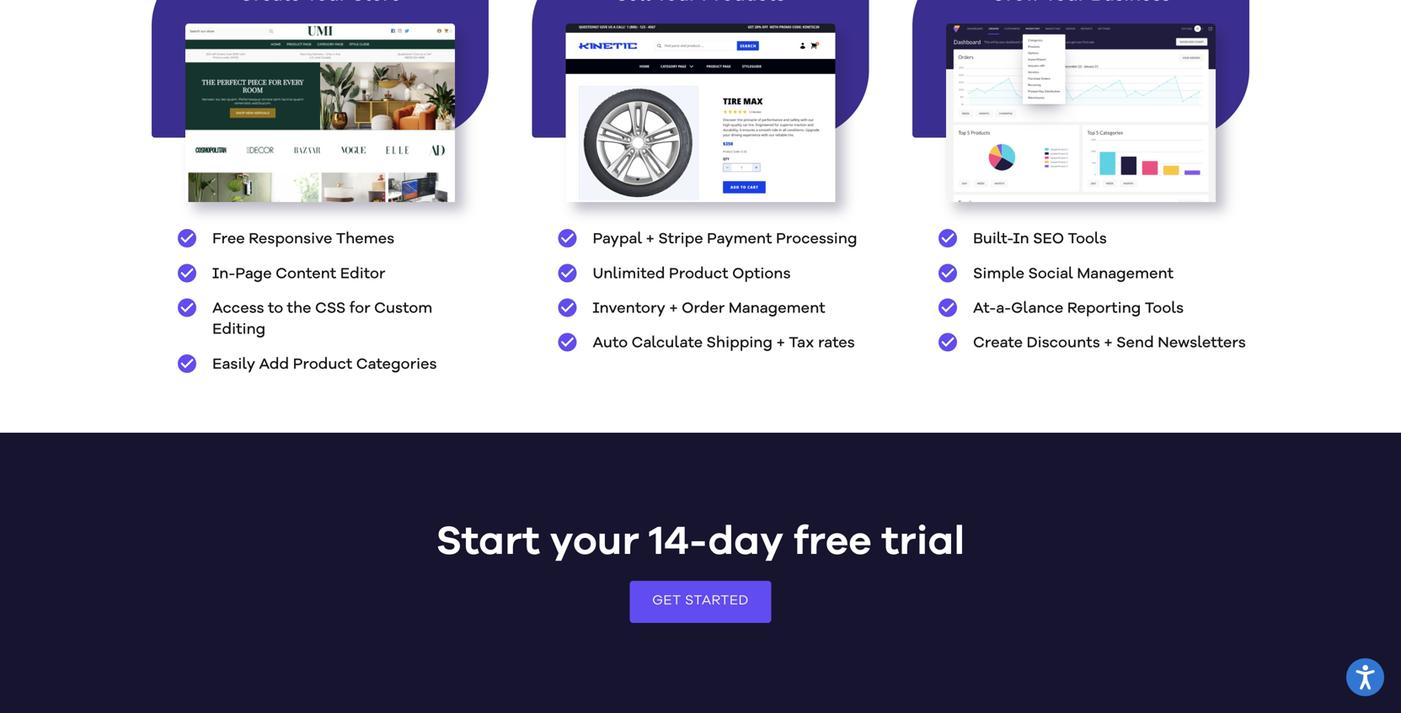 Task type: describe. For each thing, give the bounding box(es) containing it.
auto calculate shipping + tax rates
[[593, 336, 855, 352]]

+ left stripe
[[646, 232, 655, 247]]

paypal + stripe payment processing
[[593, 232, 858, 247]]

0 horizontal spatial tools
[[1068, 232, 1107, 247]]

paypal
[[593, 232, 642, 247]]

access
[[212, 302, 264, 317]]

14-
[[650, 523, 708, 563]]

editing
[[212, 323, 266, 338]]

get started
[[653, 595, 749, 609]]

editor
[[340, 267, 386, 282]]

+ left order
[[669, 302, 678, 317]]

reporting
[[1068, 302, 1142, 317]]

open accessibe: accessibility options, statement and help image
[[1356, 666, 1375, 690]]

get started link
[[630, 582, 771, 624]]

unlimited
[[593, 267, 665, 282]]

in
[[1013, 232, 1030, 247]]

shipping
[[707, 336, 773, 352]]

at-
[[973, 302, 997, 317]]

send
[[1117, 336, 1154, 352]]

built-
[[973, 232, 1013, 247]]

calculate
[[632, 336, 703, 352]]

for
[[350, 302, 371, 317]]

in-page content editor
[[212, 267, 386, 282]]

1 vertical spatial tools
[[1145, 302, 1184, 317]]

page
[[235, 267, 272, 282]]

the
[[287, 302, 311, 317]]

options
[[732, 267, 791, 282]]

responsive
[[249, 232, 332, 247]]

create
[[973, 336, 1023, 352]]

stripe
[[659, 232, 703, 247]]

inventory + order management
[[593, 302, 826, 317]]

easily add product categories
[[212, 358, 437, 373]]

payment
[[707, 232, 772, 247]]



Task type: locate. For each thing, give the bounding box(es) containing it.
product down access to the css for custom editing in the top of the page
[[293, 358, 353, 373]]

seo
[[1033, 232, 1065, 247]]

tools up simple social management
[[1068, 232, 1107, 247]]

1 horizontal spatial product
[[669, 267, 729, 282]]

product up order
[[669, 267, 729, 282]]

trial
[[882, 523, 965, 563]]

+
[[646, 232, 655, 247], [669, 302, 678, 317], [777, 336, 785, 352], [1104, 336, 1113, 352]]

to
[[268, 302, 283, 317]]

management down options
[[729, 302, 826, 317]]

+ left tax
[[777, 336, 785, 352]]

social
[[1029, 267, 1074, 282]]

processing
[[776, 232, 858, 247]]

at-a-glance reporting tools
[[973, 302, 1184, 317]]

order
[[682, 302, 725, 317]]

day
[[708, 523, 784, 563]]

a-
[[996, 302, 1012, 317]]

start
[[436, 523, 540, 563]]

unlimited product options
[[593, 267, 791, 282]]

css
[[315, 302, 346, 317]]

tools
[[1068, 232, 1107, 247], [1145, 302, 1184, 317]]

1 horizontal spatial tools
[[1145, 302, 1184, 317]]

free
[[212, 232, 245, 247]]

management up the reporting
[[1077, 267, 1174, 282]]

free responsive themes
[[212, 232, 395, 247]]

your
[[550, 523, 640, 563]]

easily
[[212, 358, 255, 373]]

tax
[[789, 336, 815, 352]]

discounts
[[1027, 336, 1101, 352]]

simple
[[973, 267, 1025, 282]]

inventory
[[593, 302, 666, 317]]

0 vertical spatial product
[[669, 267, 729, 282]]

auto
[[593, 336, 628, 352]]

1 vertical spatial product
[[293, 358, 353, 373]]

newsletters
[[1158, 336, 1246, 352]]

+ left send
[[1104, 336, 1113, 352]]

glance
[[1012, 302, 1064, 317]]

categories
[[356, 358, 437, 373]]

content
[[276, 267, 337, 282]]

themes
[[336, 232, 395, 247]]

rates
[[818, 336, 855, 352]]

product
[[669, 267, 729, 282], [293, 358, 353, 373]]

create discounts + send newsletters
[[973, 336, 1246, 352]]

simple social management
[[973, 267, 1174, 282]]

free
[[794, 523, 872, 563]]

add
[[259, 358, 289, 373]]

1 vertical spatial management
[[729, 302, 826, 317]]

in-
[[212, 267, 235, 282]]

0 horizontal spatial management
[[729, 302, 826, 317]]

0 horizontal spatial product
[[293, 358, 353, 373]]

built-in seo tools
[[973, 232, 1107, 247]]

get
[[653, 595, 682, 609]]

access to the css for custom editing
[[212, 302, 433, 338]]

0 vertical spatial management
[[1077, 267, 1174, 282]]

1 horizontal spatial management
[[1077, 267, 1174, 282]]

management
[[1077, 267, 1174, 282], [729, 302, 826, 317]]

0 vertical spatial tools
[[1068, 232, 1107, 247]]

tools up send
[[1145, 302, 1184, 317]]

started
[[685, 595, 749, 609]]

custom
[[374, 302, 433, 317]]

start your 14-day free trial
[[436, 523, 965, 563]]



Task type: vqa. For each thing, say whether or not it's contained in the screenshot.


